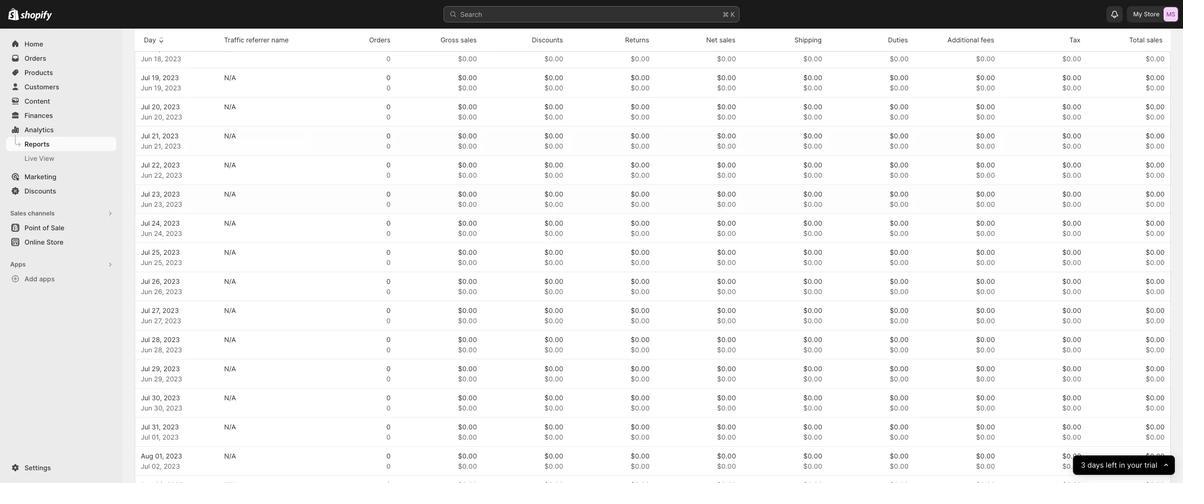 Task type: locate. For each thing, give the bounding box(es) containing it.
add apps
[[25, 275, 55, 283]]

0 vertical spatial 01,
[[152, 433, 161, 441]]

jul down jul 19, 2023 jun 19, 2023 on the top left
[[141, 103, 150, 111]]

aug
[[141, 452, 153, 460]]

0 0
[[387, 44, 391, 63], [387, 74, 391, 92], [387, 103, 391, 121], [387, 132, 391, 150], [387, 161, 391, 179], [387, 190, 391, 208], [387, 219, 391, 238], [387, 248, 391, 267], [387, 277, 391, 296], [387, 306, 391, 325], [387, 336, 391, 354], [387, 365, 391, 383], [387, 394, 391, 412], [387, 423, 391, 441], [387, 452, 391, 470]]

jun for 18,
[[141, 55, 152, 63]]

8 0 from the top
[[387, 132, 391, 140]]

0 0 for jul 01, 2023
[[387, 423, 391, 441]]

2023 down jul 26, 2023 jun 26, 2023
[[163, 306, 179, 315]]

26, down jul 25, 2023 jun 25, 2023 on the bottom left of the page
[[152, 277, 162, 286]]

jul 21, 2023 jun 21, 2023
[[141, 132, 181, 150]]

n/a for jul 18, 2023 jun 18, 2023
[[224, 44, 236, 53]]

jul inside "jul 22, 2023 jun 22, 2023"
[[141, 161, 150, 169]]

1 vertical spatial 18,
[[154, 55, 163, 63]]

content
[[25, 97, 50, 105]]

n/a for jul 29, 2023 jun 29, 2023
[[224, 365, 236, 373]]

jun up day at the top
[[141, 26, 152, 34]]

1 sales from the left
[[461, 36, 477, 44]]

28, up jul 29, 2023 jun 29, 2023
[[154, 346, 164, 354]]

jun up '31,'
[[141, 404, 152, 412]]

4 jun from the top
[[141, 113, 152, 121]]

marketing
[[25, 173, 56, 181]]

jun inside jul 19, 2023 jun 19, 2023
[[141, 84, 152, 92]]

1 vertical spatial 26,
[[154, 288, 164, 296]]

9 0 0 from the top
[[387, 277, 391, 296]]

jul down jul 29, 2023 jun 29, 2023
[[141, 394, 150, 402]]

23,
[[152, 190, 162, 198], [154, 200, 164, 208]]

jun for 29,
[[141, 375, 152, 383]]

0 vertical spatial orders
[[369, 36, 391, 44]]

jul down jul 20, 2023 jun 20, 2023
[[141, 132, 150, 140]]

sales right total
[[1147, 36, 1164, 44]]

sales right gross
[[461, 36, 477, 44]]

3 sales from the left
[[1147, 36, 1164, 44]]

referrer
[[246, 36, 270, 44]]

my store image
[[1165, 7, 1179, 21]]

7 jun from the top
[[141, 200, 152, 208]]

⌘ k
[[723, 10, 736, 18]]

jun up jul 24, 2023 jun 24, 2023
[[141, 200, 152, 208]]

18,
[[152, 44, 161, 53], [154, 55, 163, 63]]

sales
[[461, 36, 477, 44], [720, 36, 736, 44], [1147, 36, 1164, 44]]

jun for 19,
[[141, 84, 152, 92]]

jul down jul 18, 2023 jun 18, 2023
[[141, 74, 150, 82]]

21, up "jul 22, 2023 jun 22, 2023"
[[154, 142, 163, 150]]

point
[[25, 224, 41, 232]]

8 jun from the top
[[141, 229, 152, 238]]

0 0 for jun 24, 2023
[[387, 219, 391, 238]]

10 n/a from the top
[[224, 306, 236, 315]]

gross sales button
[[429, 30, 479, 50]]

jul down day at the top
[[141, 44, 150, 53]]

01, inside jul 31, 2023 jul 01, 2023
[[152, 433, 161, 441]]

2 0 from the top
[[387, 44, 391, 53]]

7 n/a from the top
[[224, 219, 236, 227]]

apps
[[39, 275, 55, 283]]

net
[[707, 36, 718, 44]]

day
[[144, 36, 156, 44]]

returns
[[626, 36, 650, 44]]

6 0 0 from the top
[[387, 190, 391, 208]]

2023 down jul 24, 2023 jun 24, 2023
[[163, 248, 180, 256]]

jun up 'jul 21, 2023 jun 21, 2023'
[[141, 113, 152, 121]]

jul 20, 2023 jun 20, 2023
[[141, 103, 182, 121]]

11 0 0 from the top
[[387, 336, 391, 354]]

jun for 23,
[[141, 200, 152, 208]]

23 0 from the top
[[387, 346, 391, 354]]

0 horizontal spatial discounts
[[25, 187, 56, 195]]

jul inside jul 19, 2023 jun 19, 2023
[[141, 74, 150, 82]]

6 jul from the top
[[141, 190, 150, 198]]

29 0 from the top
[[387, 433, 391, 441]]

24, down jul 23, 2023 jun 23, 2023 at the left of page
[[152, 219, 162, 227]]

2023 up "jul 22, 2023 jun 22, 2023"
[[165, 142, 181, 150]]

sales inside total sales 'button'
[[1147, 36, 1164, 44]]

19, up jul 20, 2023 jun 20, 2023
[[154, 84, 163, 92]]

6 0 from the top
[[387, 103, 391, 111]]

5 jul from the top
[[141, 161, 150, 169]]

0 vertical spatial 19,
[[152, 74, 161, 82]]

9 n/a from the top
[[224, 277, 236, 286]]

fees
[[982, 36, 995, 44]]

n/a for jul 23, 2023 jun 23, 2023
[[224, 190, 236, 198]]

11 jul from the top
[[141, 336, 150, 344]]

jun inside jul 25, 2023 jun 25, 2023
[[141, 258, 152, 267]]

jul inside jul 25, 2023 jun 25, 2023
[[141, 248, 150, 256]]

18, down day at the top
[[152, 44, 161, 53]]

11 n/a from the top
[[224, 336, 236, 344]]

apps
[[10, 260, 26, 268]]

10 0 0 from the top
[[387, 306, 391, 325]]

jun inside jul 29, 2023 jun 29, 2023
[[141, 375, 152, 383]]

jul for jul 22, 2023 jun 22, 2023
[[141, 161, 150, 169]]

1 vertical spatial store
[[47, 238, 64, 246]]

1 vertical spatial 28,
[[154, 346, 164, 354]]

9 jul from the top
[[141, 277, 150, 286]]

1 0 0 from the top
[[387, 44, 391, 63]]

7 0 from the top
[[387, 113, 391, 121]]

2023 down jul 28, 2023 jun 28, 2023
[[164, 365, 180, 373]]

29, down jul 28, 2023 jun 28, 2023
[[152, 365, 162, 373]]

n/a for jul 26, 2023 jun 26, 2023
[[224, 277, 236, 286]]

1 vertical spatial 27,
[[154, 317, 163, 325]]

jul down jul 23, 2023 jun 23, 2023 at the left of page
[[141, 219, 150, 227]]

2 sales from the left
[[720, 36, 736, 44]]

01, up '02,'
[[155, 452, 164, 460]]

26 0 from the top
[[387, 394, 391, 402]]

2023 up jul 28, 2023 jun 28, 2023
[[165, 317, 181, 325]]

home
[[25, 40, 43, 48]]

2 horizontal spatial sales
[[1147, 36, 1164, 44]]

26,
[[152, 277, 162, 286], [154, 288, 164, 296]]

15 n/a from the top
[[224, 452, 236, 460]]

13 jul from the top
[[141, 394, 150, 402]]

jun
[[141, 26, 152, 34], [141, 55, 152, 63], [141, 84, 152, 92], [141, 113, 152, 121], [141, 142, 152, 150], [141, 171, 152, 179], [141, 200, 152, 208], [141, 229, 152, 238], [141, 258, 152, 267], [141, 288, 152, 296], [141, 317, 152, 325], [141, 346, 152, 354], [141, 375, 152, 383], [141, 404, 152, 412]]

31 0 from the top
[[387, 462, 391, 470]]

jun up jul 28, 2023 jun 28, 2023
[[141, 317, 152, 325]]

jul left '31,'
[[141, 423, 150, 431]]

jul inside jul 18, 2023 jun 18, 2023
[[141, 44, 150, 53]]

9 jun from the top
[[141, 258, 152, 267]]

jun down day at the top
[[141, 55, 152, 63]]

jun for 22,
[[141, 171, 152, 179]]

shipping
[[795, 36, 822, 44]]

content link
[[6, 94, 116, 108]]

2023
[[164, 26, 180, 34], [163, 44, 179, 53], [165, 55, 181, 63], [163, 74, 179, 82], [165, 84, 181, 92], [164, 103, 180, 111], [166, 113, 182, 121], [162, 132, 179, 140], [165, 142, 181, 150], [164, 161, 180, 169], [166, 171, 182, 179], [164, 190, 180, 198], [166, 200, 182, 208], [164, 219, 180, 227], [166, 229, 182, 238], [163, 248, 180, 256], [166, 258, 182, 267], [164, 277, 180, 286], [166, 288, 182, 296], [163, 306, 179, 315], [165, 317, 181, 325], [164, 336, 180, 344], [166, 346, 182, 354], [164, 365, 180, 373], [166, 375, 182, 383], [164, 394, 180, 402], [166, 404, 183, 412], [163, 423, 179, 431], [163, 433, 179, 441], [166, 452, 182, 460], [164, 462, 180, 470]]

8 0 0 from the top
[[387, 248, 391, 267]]

0 vertical spatial discounts
[[532, 36, 563, 44]]

0 vertical spatial 28,
[[152, 336, 162, 344]]

19 0 from the top
[[387, 288, 391, 296]]

orders
[[369, 36, 391, 44], [25, 54, 46, 62]]

jun for 28,
[[141, 346, 152, 354]]

jun inside jul 24, 2023 jun 24, 2023
[[141, 229, 152, 238]]

22 0 from the top
[[387, 336, 391, 344]]

$0.00
[[458, 15, 477, 23], [545, 15, 564, 23], [631, 15, 650, 23], [718, 15, 737, 23], [1147, 15, 1166, 23], [458, 26, 477, 34], [545, 26, 564, 34], [631, 26, 650, 34], [718, 26, 737, 34], [804, 26, 823, 34], [890, 26, 909, 34], [977, 26, 996, 34], [1063, 26, 1082, 34], [1147, 26, 1166, 34], [458, 44, 477, 53], [545, 44, 564, 53], [631, 44, 650, 53], [718, 44, 737, 53], [804, 44, 823, 53], [890, 44, 909, 53], [977, 44, 996, 53], [1063, 44, 1082, 53], [1147, 44, 1166, 53], [458, 55, 477, 63], [545, 55, 564, 63], [631, 55, 650, 63], [718, 55, 737, 63], [804, 55, 823, 63], [890, 55, 909, 63], [977, 55, 996, 63], [1063, 55, 1082, 63], [1147, 55, 1166, 63], [458, 74, 477, 82], [545, 74, 564, 82], [631, 74, 650, 82], [718, 74, 737, 82], [804, 74, 823, 82], [890, 74, 909, 82], [977, 74, 996, 82], [1063, 74, 1082, 82], [1147, 74, 1166, 82], [458, 84, 477, 92], [545, 84, 564, 92], [631, 84, 650, 92], [718, 84, 737, 92], [804, 84, 823, 92], [890, 84, 909, 92], [977, 84, 996, 92], [1063, 84, 1082, 92], [1147, 84, 1166, 92], [458, 103, 477, 111], [545, 103, 564, 111], [631, 103, 650, 111], [718, 103, 737, 111], [804, 103, 823, 111], [890, 103, 909, 111], [977, 103, 996, 111], [1063, 103, 1082, 111], [1147, 103, 1166, 111], [458, 113, 477, 121], [545, 113, 564, 121], [631, 113, 650, 121], [718, 113, 737, 121], [804, 113, 823, 121], [890, 113, 909, 121], [977, 113, 996, 121], [1063, 113, 1082, 121], [1147, 113, 1166, 121], [458, 132, 477, 140], [545, 132, 564, 140], [631, 132, 650, 140], [718, 132, 737, 140], [804, 132, 823, 140], [890, 132, 909, 140], [977, 132, 996, 140], [1063, 132, 1082, 140], [1147, 132, 1166, 140], [458, 142, 477, 150], [545, 142, 564, 150], [631, 142, 650, 150], [718, 142, 737, 150], [804, 142, 823, 150], [890, 142, 909, 150], [977, 142, 996, 150], [1063, 142, 1082, 150], [1147, 142, 1166, 150], [458, 161, 477, 169], [545, 161, 564, 169], [631, 161, 650, 169], [718, 161, 737, 169], [804, 161, 823, 169], [890, 161, 909, 169], [977, 161, 996, 169], [1063, 161, 1082, 169], [1147, 161, 1166, 169], [458, 171, 477, 179], [545, 171, 564, 179], [631, 171, 650, 179], [718, 171, 737, 179], [804, 171, 823, 179], [890, 171, 909, 179], [977, 171, 996, 179], [1063, 171, 1082, 179], [1147, 171, 1166, 179], [458, 190, 477, 198], [545, 190, 564, 198], [631, 190, 650, 198], [718, 190, 737, 198], [804, 190, 823, 198], [890, 190, 909, 198], [977, 190, 996, 198], [1063, 190, 1082, 198], [1147, 190, 1166, 198], [458, 200, 477, 208], [545, 200, 564, 208], [631, 200, 650, 208], [718, 200, 737, 208], [804, 200, 823, 208], [890, 200, 909, 208], [977, 200, 996, 208], [1063, 200, 1082, 208], [1147, 200, 1166, 208], [458, 219, 477, 227], [545, 219, 564, 227], [631, 219, 650, 227], [718, 219, 737, 227], [804, 219, 823, 227], [890, 219, 909, 227], [977, 219, 996, 227], [1063, 219, 1082, 227], [1147, 219, 1166, 227], [458, 229, 477, 238], [545, 229, 564, 238], [631, 229, 650, 238], [718, 229, 737, 238], [804, 229, 823, 238], [890, 229, 909, 238], [977, 229, 996, 238], [1063, 229, 1082, 238], [1147, 229, 1166, 238], [458, 248, 477, 256], [545, 248, 564, 256], [631, 248, 650, 256], [718, 248, 737, 256], [804, 248, 823, 256], [890, 248, 909, 256], [977, 248, 996, 256], [1063, 248, 1082, 256], [1147, 248, 1166, 256], [458, 258, 477, 267], [545, 258, 564, 267], [631, 258, 650, 267], [718, 258, 737, 267], [804, 258, 823, 267], [890, 258, 909, 267], [977, 258, 996, 267], [1063, 258, 1082, 267], [1147, 258, 1166, 267], [458, 277, 477, 286], [545, 277, 564, 286], [631, 277, 650, 286], [718, 277, 737, 286], [804, 277, 823, 286], [890, 277, 909, 286], [977, 277, 996, 286], [1063, 277, 1082, 286], [1147, 277, 1166, 286], [458, 288, 477, 296], [545, 288, 564, 296], [631, 288, 650, 296], [718, 288, 737, 296], [804, 288, 823, 296], [890, 288, 909, 296], [977, 288, 996, 296], [1063, 288, 1082, 296], [1147, 288, 1166, 296], [458, 306, 477, 315], [545, 306, 564, 315], [631, 306, 650, 315], [718, 306, 737, 315], [804, 306, 823, 315], [890, 306, 909, 315], [977, 306, 996, 315], [1063, 306, 1082, 315], [1147, 306, 1166, 315], [458, 317, 477, 325], [545, 317, 564, 325], [631, 317, 650, 325], [718, 317, 737, 325], [804, 317, 823, 325], [890, 317, 909, 325], [977, 317, 996, 325], [1063, 317, 1082, 325], [1147, 317, 1166, 325], [458, 336, 477, 344], [545, 336, 564, 344], [631, 336, 650, 344], [718, 336, 737, 344], [804, 336, 823, 344], [890, 336, 909, 344], [977, 336, 996, 344], [1063, 336, 1082, 344], [1147, 336, 1166, 344], [458, 346, 477, 354], [545, 346, 564, 354], [631, 346, 650, 354], [718, 346, 737, 354], [804, 346, 823, 354], [890, 346, 909, 354], [977, 346, 996, 354], [1063, 346, 1082, 354], [1147, 346, 1166, 354], [458, 365, 477, 373], [545, 365, 564, 373], [631, 365, 650, 373], [718, 365, 737, 373], [804, 365, 823, 373], [890, 365, 909, 373], [977, 365, 996, 373], [1063, 365, 1082, 373], [1147, 365, 1166, 373], [458, 375, 477, 383], [545, 375, 564, 383], [631, 375, 650, 383], [718, 375, 737, 383], [804, 375, 823, 383], [890, 375, 909, 383], [977, 375, 996, 383], [1063, 375, 1082, 383], [1147, 375, 1166, 383], [458, 394, 477, 402], [545, 394, 564, 402], [631, 394, 650, 402], [718, 394, 737, 402], [804, 394, 823, 402], [890, 394, 909, 402], [977, 394, 996, 402], [1063, 394, 1082, 402], [1147, 394, 1166, 402], [458, 404, 477, 412], [545, 404, 564, 412], [631, 404, 650, 412], [718, 404, 737, 412], [804, 404, 823, 412], [890, 404, 909, 412], [977, 404, 996, 412], [1063, 404, 1082, 412], [1147, 404, 1166, 412], [458, 423, 477, 431], [545, 423, 564, 431], [631, 423, 650, 431], [718, 423, 737, 431], [804, 423, 823, 431], [890, 423, 909, 431], [977, 423, 996, 431], [1063, 423, 1082, 431], [1147, 423, 1166, 431], [458, 433, 477, 441], [545, 433, 564, 441], [631, 433, 650, 441], [718, 433, 737, 441], [804, 433, 823, 441], [890, 433, 909, 441], [977, 433, 996, 441], [1063, 433, 1082, 441], [1147, 433, 1166, 441], [458, 452, 477, 460], [545, 452, 564, 460], [631, 452, 650, 460], [718, 452, 737, 460], [804, 452, 823, 460], [890, 452, 909, 460], [977, 452, 996, 460], [1063, 452, 1082, 460], [1147, 452, 1166, 460], [458, 462, 477, 470], [545, 462, 564, 470], [631, 462, 650, 470], [718, 462, 737, 470], [804, 462, 823, 470], [890, 462, 909, 470], [977, 462, 996, 470], [1063, 462, 1082, 470], [1147, 462, 1166, 470]]

0 vertical spatial store
[[1145, 10, 1160, 18]]

0 horizontal spatial orders
[[25, 54, 46, 62]]

29,
[[152, 365, 162, 373], [154, 375, 164, 383]]

1 vertical spatial 01,
[[155, 452, 164, 460]]

30 0 from the top
[[387, 452, 391, 460]]

0 horizontal spatial store
[[47, 238, 64, 246]]

1 horizontal spatial sales
[[720, 36, 736, 44]]

01,
[[152, 433, 161, 441], [155, 452, 164, 460]]

0 horizontal spatial sales
[[461, 36, 477, 44]]

22, down 'jul 21, 2023 jun 21, 2023'
[[152, 161, 162, 169]]

jul inside jul 27, 2023 jun 27, 2023
[[141, 306, 150, 315]]

jun inside the jul 30, 2023 jun 30, 2023
[[141, 404, 152, 412]]

jul inside jul 24, 2023 jun 24, 2023
[[141, 219, 150, 227]]

2023 right aug
[[166, 452, 182, 460]]

3 jul from the top
[[141, 103, 150, 111]]

n/a for aug 01, 2023 jul 02, 2023
[[224, 452, 236, 460]]

jun up jul 20, 2023 jun 20, 2023
[[141, 84, 152, 92]]

jun up jul 26, 2023 jun 26, 2023
[[141, 258, 152, 267]]

jul for jul 26, 2023 jun 26, 2023
[[141, 277, 150, 286]]

12 jun from the top
[[141, 346, 152, 354]]

1 horizontal spatial orders
[[369, 36, 391, 44]]

days
[[1088, 460, 1105, 470]]

point of sale button
[[0, 221, 123, 235]]

27, up jul 28, 2023 jun 28, 2023
[[154, 317, 163, 325]]

12 n/a from the top
[[224, 365, 236, 373]]

jun for 27,
[[141, 317, 152, 325]]

jul down jul 24, 2023 jun 24, 2023
[[141, 248, 150, 256]]

6 jun from the top
[[141, 171, 152, 179]]

0 vertical spatial 20,
[[152, 103, 162, 111]]

5 n/a from the top
[[224, 161, 236, 169]]

30, up '31,'
[[154, 404, 164, 412]]

1 horizontal spatial discounts
[[532, 36, 563, 44]]

24,
[[152, 219, 162, 227], [154, 229, 164, 238]]

23, up jul 24, 2023 jun 24, 2023
[[154, 200, 164, 208]]

3 days left in your trial
[[1082, 460, 1158, 470]]

12 jul from the top
[[141, 365, 150, 373]]

22,
[[152, 161, 162, 169], [154, 171, 164, 179]]

16 jul from the top
[[141, 462, 150, 470]]

store for my store
[[1145, 10, 1160, 18]]

5 0 0 from the top
[[387, 161, 391, 179]]

29, up the jul 30, 2023 jun 30, 2023
[[154, 375, 164, 383]]

30,
[[152, 394, 162, 402], [154, 404, 164, 412]]

2023 down day button on the left top of page
[[165, 55, 181, 63]]

returns button
[[614, 30, 651, 50]]

23, down "jul 22, 2023 jun 22, 2023"
[[152, 190, 162, 198]]

jun up jul 27, 2023 jun 27, 2023
[[141, 288, 152, 296]]

jun for 25,
[[141, 258, 152, 267]]

3 jun from the top
[[141, 84, 152, 92]]

n/a for jul 25, 2023 jun 25, 2023
[[224, 248, 236, 256]]

3
[[1082, 460, 1086, 470]]

11 jun from the top
[[141, 317, 152, 325]]

n/a for jul 28, 2023 jun 28, 2023
[[224, 336, 236, 344]]

13 0 0 from the top
[[387, 394, 391, 412]]

sales for total sales
[[1147, 36, 1164, 44]]

jul for jul 24, 2023 jun 24, 2023
[[141, 219, 150, 227]]

customers link
[[6, 80, 116, 94]]

n/a for jul 27, 2023 jun 27, 2023
[[224, 306, 236, 315]]

jun for 24,
[[141, 229, 152, 238]]

0 0 for jul 02, 2023
[[387, 452, 391, 470]]

analytics
[[25, 126, 54, 134]]

jun up jul 23, 2023 jun 23, 2023 at the left of page
[[141, 171, 152, 179]]

2023 down 'jul 21, 2023 jun 21, 2023'
[[164, 161, 180, 169]]

25,
[[152, 248, 162, 256], [154, 258, 164, 267]]

analytics link
[[6, 123, 116, 137]]

jul down jul 27, 2023 jun 27, 2023
[[141, 336, 150, 344]]

jul 18, 2023 jun 18, 2023
[[141, 44, 181, 63]]

3 days left in your trial button
[[1074, 456, 1176, 475]]

30, down jul 29, 2023 jun 29, 2023
[[152, 394, 162, 402]]

jul inside the jul 30, 2023 jun 30, 2023
[[141, 394, 150, 402]]

⌘
[[723, 10, 729, 18]]

jun inside jul 27, 2023 jun 27, 2023
[[141, 317, 152, 325]]

store inside button
[[47, 238, 64, 246]]

13 jun from the top
[[141, 375, 152, 383]]

jul inside jul 28, 2023 jun 28, 2023
[[141, 336, 150, 344]]

12 0 from the top
[[387, 190, 391, 198]]

additional
[[948, 36, 980, 44]]

0 vertical spatial 24,
[[152, 219, 162, 227]]

jun inside jul 18, 2023 jun 18, 2023
[[141, 55, 152, 63]]

jun inside 'jul 21, 2023 jun 21, 2023'
[[141, 142, 152, 150]]

sales right net
[[720, 36, 736, 44]]

19,
[[152, 74, 161, 82], [154, 84, 163, 92]]

jul inside 'jul 21, 2023 jun 21, 2023'
[[141, 132, 150, 140]]

27, down jul 26, 2023 jun 26, 2023
[[152, 306, 161, 315]]

2023 up jul 27, 2023 jun 27, 2023
[[166, 288, 182, 296]]

1 horizontal spatial store
[[1145, 10, 1160, 18]]

finances link
[[6, 108, 116, 123]]

store
[[1145, 10, 1160, 18], [47, 238, 64, 246]]

14 jun from the top
[[141, 404, 152, 412]]

2 jul from the top
[[141, 74, 150, 82]]

sales for gross sales
[[461, 36, 477, 44]]

8 jul from the top
[[141, 248, 150, 256]]

jul 22, 2023 jun 22, 2023
[[141, 161, 182, 179]]

total
[[1130, 36, 1146, 44]]

1 vertical spatial discounts
[[25, 187, 56, 195]]

jun inside jul 26, 2023 jun 26, 2023
[[141, 288, 152, 296]]

28, down jul 27, 2023 jun 27, 2023
[[152, 336, 162, 344]]

10 0 from the top
[[387, 161, 391, 169]]

21,
[[152, 132, 161, 140], [154, 142, 163, 150]]

5 jun from the top
[[141, 142, 152, 150]]

duties
[[889, 36, 909, 44]]

total sales
[[1130, 36, 1164, 44]]

1 n/a from the top
[[224, 44, 236, 53]]

jul down jul 25, 2023 jun 25, 2023 on the bottom left of the page
[[141, 277, 150, 286]]

01, down '31,'
[[152, 433, 161, 441]]

18, down day button on the left top of page
[[154, 55, 163, 63]]

3 n/a from the top
[[224, 103, 236, 111]]

sales channels
[[10, 209, 55, 217]]

jul inside jul 26, 2023 jun 26, 2023
[[141, 277, 150, 286]]

2023 down jun 17, 2023
[[163, 44, 179, 53]]

14 n/a from the top
[[224, 423, 236, 431]]

2 n/a from the top
[[224, 74, 236, 82]]

2023 up jul 20, 2023 jun 20, 2023
[[165, 84, 181, 92]]

25, down jul 24, 2023 jun 24, 2023
[[152, 248, 162, 256]]

1 vertical spatial 25,
[[154, 258, 164, 267]]

jul up aug
[[141, 433, 150, 441]]

25, up jul 26, 2023 jun 26, 2023
[[154, 258, 164, 267]]

jun up jul 25, 2023 jun 25, 2023 on the bottom left of the page
[[141, 229, 152, 238]]

2023 up jul 23, 2023 jun 23, 2023 at the left of page
[[166, 171, 182, 179]]

14 jul from the top
[[141, 423, 150, 431]]

settings
[[25, 464, 51, 472]]

jun up "jul 22, 2023 jun 22, 2023"
[[141, 142, 152, 150]]

1 vertical spatial 24,
[[154, 229, 164, 238]]

22, up jul 23, 2023 jun 23, 2023 at the left of page
[[154, 171, 164, 179]]

26, up jul 27, 2023 jun 27, 2023
[[154, 288, 164, 296]]

10 jun from the top
[[141, 288, 152, 296]]

20, down jul 19, 2023 jun 19, 2023 on the top left
[[152, 103, 162, 111]]

4 n/a from the top
[[224, 132, 236, 140]]

0 0 for jun 18, 2023
[[387, 44, 391, 63]]

15 0 0 from the top
[[387, 452, 391, 470]]

sales inside gross sales button
[[461, 36, 477, 44]]

19, down jul 18, 2023 jun 18, 2023
[[152, 74, 161, 82]]

4 0 from the top
[[387, 74, 391, 82]]

jul
[[141, 44, 150, 53], [141, 74, 150, 82], [141, 103, 150, 111], [141, 132, 150, 140], [141, 161, 150, 169], [141, 190, 150, 198], [141, 219, 150, 227], [141, 248, 150, 256], [141, 277, 150, 286], [141, 306, 150, 315], [141, 336, 150, 344], [141, 365, 150, 373], [141, 394, 150, 402], [141, 423, 150, 431], [141, 433, 150, 441], [141, 462, 150, 470]]

jul inside jul 29, 2023 jun 29, 2023
[[141, 365, 150, 373]]

13 n/a from the top
[[224, 394, 236, 402]]

0 0 for jun 21, 2023
[[387, 132, 391, 150]]

jul inside jul 20, 2023 jun 20, 2023
[[141, 103, 150, 111]]

0 0 for jun 19, 2023
[[387, 74, 391, 92]]

2023 up 'jul 21, 2023 jun 21, 2023'
[[166, 113, 182, 121]]

1 jul from the top
[[141, 44, 150, 53]]

8 n/a from the top
[[224, 248, 236, 256]]

jul down jul 26, 2023 jun 26, 2023
[[141, 306, 150, 315]]

products
[[25, 68, 53, 77]]

0
[[387, 26, 391, 34], [387, 44, 391, 53], [387, 55, 391, 63], [387, 74, 391, 82], [387, 84, 391, 92], [387, 103, 391, 111], [387, 113, 391, 121], [387, 132, 391, 140], [387, 142, 391, 150], [387, 161, 391, 169], [387, 171, 391, 179], [387, 190, 391, 198], [387, 200, 391, 208], [387, 219, 391, 227], [387, 229, 391, 238], [387, 248, 391, 256], [387, 258, 391, 267], [387, 277, 391, 286], [387, 288, 391, 296], [387, 306, 391, 315], [387, 317, 391, 325], [387, 336, 391, 344], [387, 346, 391, 354], [387, 365, 391, 373], [387, 375, 391, 383], [387, 394, 391, 402], [387, 404, 391, 412], [387, 423, 391, 431], [387, 433, 391, 441], [387, 452, 391, 460], [387, 462, 391, 470]]

$0.00 $0.00
[[458, 15, 477, 34], [545, 15, 564, 34], [631, 15, 650, 34], [718, 15, 737, 34], [1147, 15, 1166, 34], [458, 44, 477, 63], [545, 44, 564, 63], [631, 44, 650, 63], [718, 44, 737, 63], [804, 44, 823, 63], [890, 44, 909, 63], [977, 44, 996, 63], [1063, 44, 1082, 63], [1147, 44, 1166, 63], [458, 74, 477, 92], [545, 74, 564, 92], [631, 74, 650, 92], [718, 74, 737, 92], [804, 74, 823, 92], [890, 74, 909, 92], [977, 74, 996, 92], [1063, 74, 1082, 92], [1147, 74, 1166, 92], [458, 103, 477, 121], [545, 103, 564, 121], [631, 103, 650, 121], [718, 103, 737, 121], [804, 103, 823, 121], [890, 103, 909, 121], [977, 103, 996, 121], [1063, 103, 1082, 121], [1147, 103, 1166, 121], [458, 132, 477, 150], [545, 132, 564, 150], [631, 132, 650, 150], [718, 132, 737, 150], [804, 132, 823, 150], [890, 132, 909, 150], [977, 132, 996, 150], [1063, 132, 1082, 150], [1147, 132, 1166, 150], [458, 161, 477, 179], [545, 161, 564, 179], [631, 161, 650, 179], [718, 161, 737, 179], [804, 161, 823, 179], [890, 161, 909, 179], [977, 161, 996, 179], [1063, 161, 1082, 179], [1147, 161, 1166, 179], [458, 190, 477, 208], [545, 190, 564, 208], [631, 190, 650, 208], [718, 190, 737, 208], [804, 190, 823, 208], [890, 190, 909, 208], [977, 190, 996, 208], [1063, 190, 1082, 208], [1147, 190, 1166, 208], [458, 219, 477, 238], [545, 219, 564, 238], [631, 219, 650, 238], [718, 219, 737, 238], [804, 219, 823, 238], [890, 219, 909, 238], [977, 219, 996, 238], [1063, 219, 1082, 238], [1147, 219, 1166, 238], [458, 248, 477, 267], [545, 248, 564, 267], [631, 248, 650, 267], [718, 248, 737, 267], [804, 248, 823, 267], [890, 248, 909, 267], [977, 248, 996, 267], [1063, 248, 1082, 267], [1147, 248, 1166, 267], [458, 277, 477, 296], [545, 277, 564, 296], [631, 277, 650, 296], [718, 277, 737, 296], [804, 277, 823, 296], [890, 277, 909, 296], [977, 277, 996, 296], [1063, 277, 1082, 296], [1147, 277, 1166, 296], [458, 306, 477, 325], [545, 306, 564, 325], [631, 306, 650, 325], [718, 306, 737, 325], [804, 306, 823, 325], [890, 306, 909, 325], [977, 306, 996, 325], [1063, 306, 1082, 325], [1147, 306, 1166, 325], [458, 336, 477, 354], [545, 336, 564, 354], [631, 336, 650, 354], [718, 336, 737, 354], [804, 336, 823, 354], [890, 336, 909, 354], [977, 336, 996, 354], [1063, 336, 1082, 354], [1147, 336, 1166, 354], [458, 365, 477, 383], [545, 365, 564, 383], [631, 365, 650, 383], [718, 365, 737, 383], [804, 365, 823, 383], [890, 365, 909, 383], [977, 365, 996, 383], [1063, 365, 1082, 383], [1147, 365, 1166, 383], [458, 394, 477, 412], [545, 394, 564, 412], [631, 394, 650, 412], [718, 394, 737, 412], [804, 394, 823, 412], [890, 394, 909, 412], [977, 394, 996, 412], [1063, 394, 1082, 412], [1147, 394, 1166, 412], [458, 423, 477, 441], [545, 423, 564, 441], [631, 423, 650, 441], [718, 423, 737, 441], [804, 423, 823, 441], [890, 423, 909, 441], [977, 423, 996, 441], [1063, 423, 1082, 441], [1147, 423, 1166, 441], [458, 452, 477, 470], [545, 452, 564, 470], [631, 452, 650, 470], [718, 452, 737, 470], [804, 452, 823, 470], [890, 452, 909, 470], [977, 452, 996, 470], [1063, 452, 1082, 470], [1147, 452, 1166, 470]]

3 0 0 from the top
[[387, 103, 391, 121]]

jul down "jul 22, 2023 jun 22, 2023"
[[141, 190, 150, 198]]

jun inside "jul 22, 2023 jun 22, 2023"
[[141, 171, 152, 179]]

24, up jul 25, 2023 jun 25, 2023 on the bottom left of the page
[[154, 229, 164, 238]]

20, up 'jul 21, 2023 jun 21, 2023'
[[154, 113, 164, 121]]

0 vertical spatial 25,
[[152, 248, 162, 256]]

14 0 0 from the top
[[387, 423, 391, 441]]

jun inside jul 28, 2023 jun 28, 2023
[[141, 346, 152, 354]]

4 jul from the top
[[141, 132, 150, 140]]

jul for jul 29, 2023 jun 29, 2023
[[141, 365, 150, 373]]

jun up the jul 30, 2023 jun 30, 2023
[[141, 375, 152, 383]]

jun inside jul 23, 2023 jun 23, 2023
[[141, 200, 152, 208]]

2 jun from the top
[[141, 55, 152, 63]]

7 0 0 from the top
[[387, 219, 391, 238]]

21, down jul 20, 2023 jun 20, 2023
[[152, 132, 161, 140]]

duties button
[[877, 30, 910, 50]]

jun inside jul 20, 2023 jun 20, 2023
[[141, 113, 152, 121]]

jul inside jul 23, 2023 jun 23, 2023
[[141, 190, 150, 198]]

6 n/a from the top
[[224, 190, 236, 198]]

left
[[1107, 460, 1118, 470]]

sales inside "net sales" button
[[720, 36, 736, 44]]

7 jul from the top
[[141, 219, 150, 227]]

4 0 0 from the top
[[387, 132, 391, 150]]

store right my
[[1145, 10, 1160, 18]]

jul down 'jul 21, 2023 jun 21, 2023'
[[141, 161, 150, 169]]

10 jul from the top
[[141, 306, 150, 315]]

12 0 0 from the top
[[387, 365, 391, 383]]

online
[[25, 238, 45, 246]]

jul down aug
[[141, 462, 150, 470]]

orders link
[[6, 51, 116, 65]]

2 0 0 from the top
[[387, 74, 391, 92]]

store down sale
[[47, 238, 64, 246]]

1 vertical spatial 19,
[[154, 84, 163, 92]]

2023 up jul 29, 2023 jun 29, 2023
[[166, 346, 182, 354]]

jul down jul 28, 2023 jun 28, 2023
[[141, 365, 150, 373]]

jun up jul 29, 2023 jun 29, 2023
[[141, 346, 152, 354]]

18 0 from the top
[[387, 277, 391, 286]]



Task type: describe. For each thing, give the bounding box(es) containing it.
16 0 from the top
[[387, 248, 391, 256]]

jul 27, 2023 jun 27, 2023
[[141, 306, 181, 325]]

additional fees
[[948, 36, 995, 44]]

jul 28, 2023 jun 28, 2023
[[141, 336, 182, 354]]

1 vertical spatial 20,
[[154, 113, 164, 121]]

marketing link
[[6, 170, 116, 184]]

1 vertical spatial orders
[[25, 54, 46, 62]]

reports link
[[6, 137, 116, 151]]

2023 right 17,
[[164, 26, 180, 34]]

sale
[[51, 224, 64, 232]]

n/a for jul 24, 2023 jun 24, 2023
[[224, 219, 236, 227]]

2023 up jul 26, 2023 jun 26, 2023
[[166, 258, 182, 267]]

in
[[1120, 460, 1126, 470]]

add
[[25, 275, 37, 283]]

1 vertical spatial 29,
[[154, 375, 164, 383]]

sales channels button
[[6, 206, 116, 221]]

1 vertical spatial 23,
[[154, 200, 164, 208]]

gross
[[441, 36, 459, 44]]

customers
[[25, 83, 59, 91]]

view
[[39, 154, 54, 162]]

total sales button
[[1118, 30, 1165, 50]]

0 vertical spatial 27,
[[152, 306, 161, 315]]

24 0 from the top
[[387, 365, 391, 373]]

0 0 for jun 22, 2023
[[387, 161, 391, 179]]

store for online store
[[47, 238, 64, 246]]

jul for jul 20, 2023 jun 20, 2023
[[141, 103, 150, 111]]

n/a for jul 31, 2023 jul 01, 2023
[[224, 423, 236, 431]]

2023 up jul 24, 2023 jun 24, 2023
[[166, 200, 182, 208]]

jul for jul 23, 2023 jun 23, 2023
[[141, 190, 150, 198]]

add apps button
[[6, 272, 116, 286]]

1 vertical spatial 30,
[[154, 404, 164, 412]]

jul for jul 25, 2023 jun 25, 2023
[[141, 248, 150, 256]]

21 0 from the top
[[387, 317, 391, 325]]

20 0 from the top
[[387, 306, 391, 315]]

tax
[[1070, 36, 1081, 44]]

2023 right '31,'
[[163, 423, 179, 431]]

15 0 from the top
[[387, 229, 391, 238]]

orders button
[[358, 30, 392, 50]]

0 0 for jun 30, 2023
[[387, 394, 391, 412]]

01, inside aug 01, 2023 jul 02, 2023
[[155, 452, 164, 460]]

0 0 for jun 20, 2023
[[387, 103, 391, 121]]

aug 01, 2023 jul 02, 2023
[[141, 452, 182, 470]]

5 0 from the top
[[387, 84, 391, 92]]

jun 17, 2023
[[141, 26, 180, 34]]

1 jun from the top
[[141, 26, 152, 34]]

jul 30, 2023 jun 30, 2023
[[141, 394, 183, 412]]

channels
[[28, 209, 55, 217]]

0 vertical spatial 23,
[[152, 190, 162, 198]]

2023 down "jul 22, 2023 jun 22, 2023"
[[164, 190, 180, 198]]

jul 31, 2023 jul 01, 2023
[[141, 423, 179, 441]]

9 0 from the top
[[387, 142, 391, 150]]

home link
[[6, 37, 116, 51]]

my store
[[1134, 10, 1160, 18]]

0 vertical spatial 30,
[[152, 394, 162, 402]]

jul 19, 2023 jun 19, 2023
[[141, 74, 181, 92]]

jun for 20,
[[141, 113, 152, 121]]

n/a for jul 20, 2023 jun 20, 2023
[[224, 103, 236, 111]]

2023 down jul 25, 2023 jun 25, 2023 on the bottom left of the page
[[164, 277, 180, 286]]

online store link
[[6, 235, 116, 249]]

25 0 from the top
[[387, 375, 391, 383]]

2023 up aug 01, 2023 jul 02, 2023
[[163, 433, 179, 441]]

jul for jul 31, 2023 jul 01, 2023
[[141, 423, 150, 431]]

1 0 from the top
[[387, 26, 391, 34]]

2023 up jul 31, 2023 jul 01, 2023 at the left
[[166, 404, 183, 412]]

0 0 for jun 27, 2023
[[387, 306, 391, 325]]

2023 down jul 20, 2023 jun 20, 2023
[[162, 132, 179, 140]]

0 vertical spatial 21,
[[152, 132, 161, 140]]

2023 down jul 19, 2023 jun 19, 2023 on the top left
[[164, 103, 180, 111]]

2023 up jul 25, 2023 jun 25, 2023 on the bottom left of the page
[[166, 229, 182, 238]]

live
[[25, 154, 37, 162]]

of
[[43, 224, 49, 232]]

0 vertical spatial 22,
[[152, 161, 162, 169]]

2023 down jul 23, 2023 jun 23, 2023 at the left of page
[[164, 219, 180, 227]]

0 vertical spatial 29,
[[152, 365, 162, 373]]

name
[[272, 36, 289, 44]]

online store
[[25, 238, 64, 246]]

02,
[[152, 462, 162, 470]]

finances
[[25, 111, 53, 120]]

27 0 from the top
[[387, 404, 391, 412]]

k
[[731, 10, 736, 18]]

0 0 for jun 25, 2023
[[387, 248, 391, 267]]

2023 down jul 29, 2023 jun 29, 2023
[[164, 394, 180, 402]]

traffic
[[224, 36, 244, 44]]

n/a for jul 30, 2023 jun 30, 2023
[[224, 394, 236, 402]]

jul 26, 2023 jun 26, 2023
[[141, 277, 182, 296]]

shopify image
[[8, 8, 19, 20]]

11 0 from the top
[[387, 171, 391, 179]]

0 0 for jun 29, 2023
[[387, 365, 391, 383]]

search
[[461, 10, 483, 18]]

orders inside button
[[369, 36, 391, 44]]

0 vertical spatial 18,
[[152, 44, 161, 53]]

jul 24, 2023 jun 24, 2023
[[141, 219, 182, 238]]

gross sales
[[441, 36, 477, 44]]

jul for jul 18, 2023 jun 18, 2023
[[141, 44, 150, 53]]

reports
[[25, 140, 50, 148]]

discounts link
[[6, 184, 116, 198]]

14 0 from the top
[[387, 219, 391, 227]]

n/a for jul 22, 2023 jun 22, 2023
[[224, 161, 236, 169]]

28 0 from the top
[[387, 423, 391, 431]]

2023 right '02,'
[[164, 462, 180, 470]]

1 vertical spatial 22,
[[154, 171, 164, 179]]

31,
[[152, 423, 161, 431]]

net sales button
[[695, 30, 738, 50]]

jul for jul 21, 2023 jun 21, 2023
[[141, 132, 150, 140]]

jun for 21,
[[141, 142, 152, 150]]

13 0 from the top
[[387, 200, 391, 208]]

15 jul from the top
[[141, 433, 150, 441]]

additional fees button
[[936, 30, 997, 50]]

2023 up the jul 30, 2023 jun 30, 2023
[[166, 375, 182, 383]]

apps button
[[6, 257, 116, 272]]

0 0 for jun 26, 2023
[[387, 277, 391, 296]]

0 0 for jun 23, 2023
[[387, 190, 391, 208]]

sales for net sales
[[720, 36, 736, 44]]

17,
[[154, 26, 162, 34]]

jul 25, 2023 jun 25, 2023
[[141, 248, 182, 267]]

jul 29, 2023 jun 29, 2023
[[141, 365, 182, 383]]

jun for 26,
[[141, 288, 152, 296]]

jul for jul 28, 2023 jun 28, 2023
[[141, 336, 150, 344]]

my
[[1134, 10, 1143, 18]]

products link
[[6, 65, 116, 80]]

jul for jul 30, 2023 jun 30, 2023
[[141, 394, 150, 402]]

traffic referrer name
[[224, 36, 289, 44]]

trial
[[1145, 460, 1158, 470]]

your
[[1128, 460, 1143, 470]]

discounts inside button
[[532, 36, 563, 44]]

jul inside aug 01, 2023 jul 02, 2023
[[141, 462, 150, 470]]

n/a for jul 21, 2023 jun 21, 2023
[[224, 132, 236, 140]]

jul for jul 27, 2023 jun 27, 2023
[[141, 306, 150, 315]]

shopify image
[[21, 11, 52, 21]]

jun for 30,
[[141, 404, 152, 412]]

2023 down jul 18, 2023 jun 18, 2023
[[163, 74, 179, 82]]

shipping button
[[783, 30, 824, 50]]

3 0 from the top
[[387, 55, 391, 63]]

2023 down jul 27, 2023 jun 27, 2023
[[164, 336, 180, 344]]

jul for jul 19, 2023 jun 19, 2023
[[141, 74, 150, 82]]

settings link
[[6, 461, 116, 475]]

1 vertical spatial 21,
[[154, 142, 163, 150]]

net sales
[[707, 36, 736, 44]]

tax button
[[1058, 30, 1083, 50]]

day button
[[143, 30, 168, 50]]

n/a for jul 19, 2023 jun 19, 2023
[[224, 74, 236, 82]]

online store button
[[0, 235, 123, 249]]

live view link
[[6, 151, 116, 165]]

0 vertical spatial 26,
[[152, 277, 162, 286]]

live view
[[25, 154, 54, 162]]

point of sale
[[25, 224, 64, 232]]

traffic referrer name button
[[223, 30, 301, 50]]

17 0 from the top
[[387, 258, 391, 267]]

0 0 for jun 28, 2023
[[387, 336, 391, 354]]



Task type: vqa. For each thing, say whether or not it's contained in the screenshot.


